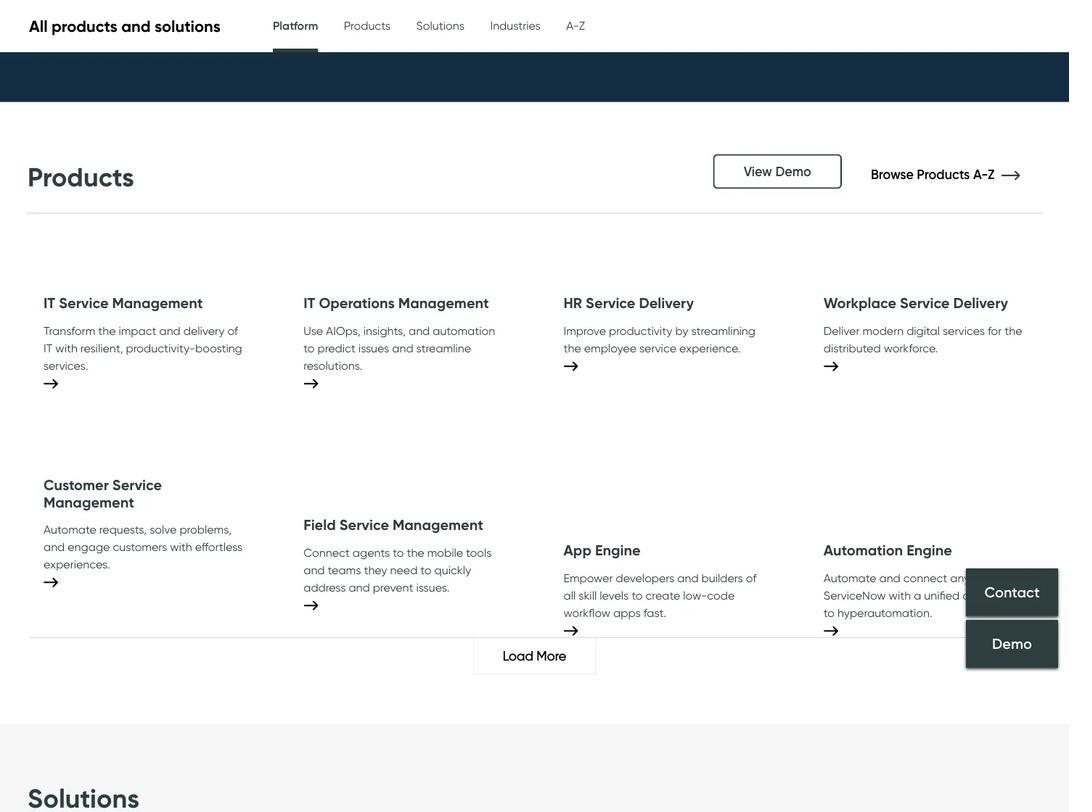 Task type: describe. For each thing, give the bounding box(es) containing it.
automate requests, solve problems, and engage customers with effortless experiences.
[[44, 523, 242, 572]]

to up issues.
[[420, 563, 431, 577]]

effortless
[[195, 540, 242, 554]]

delivery for hr service delivery
[[639, 294, 694, 313]]

hr
[[564, 294, 582, 313]]

experiences.
[[44, 558, 110, 572]]

productivity
[[609, 324, 672, 338]]

platform
[[273, 18, 318, 32]]

management for it service management
[[112, 294, 203, 313]]

and inside transform the impact and delivery of it with resilient, productivity-boosting services.
[[159, 324, 181, 338]]

management for it operations management
[[398, 294, 489, 313]]

tools
[[466, 546, 492, 560]]

it operations management
[[304, 294, 489, 313]]

services
[[943, 324, 985, 338]]

connect
[[304, 546, 350, 560]]

and inside automate requests, solve problems, and engage customers with effortless experiences.
[[44, 540, 65, 554]]

a- inside "link"
[[566, 18, 579, 32]]

insights,
[[363, 324, 406, 338]]

automate for customer service management
[[44, 523, 96, 537]]

it for it service management
[[44, 294, 55, 313]]

products
[[52, 16, 117, 36]]

industries link
[[490, 0, 541, 51]]

solutions
[[155, 16, 221, 36]]

service for field
[[339, 516, 389, 534]]

to down the 'servicenow'
[[824, 606, 835, 620]]

improve
[[564, 324, 606, 338]]

quickly
[[434, 563, 471, 577]]

solutions
[[416, 18, 464, 32]]

unified
[[924, 588, 960, 603]]

teams
[[328, 563, 361, 577]]

fast.
[[644, 606, 666, 620]]

aiops,
[[326, 324, 360, 338]]

transform
[[44, 324, 95, 338]]

browse products a-z
[[871, 166, 998, 182]]

all
[[564, 588, 576, 603]]

skill
[[579, 588, 597, 603]]

deliver
[[824, 324, 860, 338]]

industries
[[490, 18, 541, 32]]

1 horizontal spatial products
[[344, 18, 390, 32]]

management for customer service management
[[44, 493, 134, 511]]

of inside empower developers and builders of all skill levels to create low-code workflow apps fast.
[[746, 571, 756, 585]]

anything
[[950, 571, 997, 585]]

resilient,
[[80, 341, 123, 355]]

browse products a-z link
[[871, 166, 1041, 182]]

workplace service delivery
[[824, 294, 1008, 313]]

and down teams
[[349, 580, 370, 595]]

1 horizontal spatial a-
[[973, 166, 988, 182]]

connect
[[903, 571, 947, 585]]

it inside transform the impact and delivery of it with resilient, productivity-boosting services.
[[44, 341, 52, 355]]

automation
[[433, 324, 495, 338]]

field
[[304, 516, 336, 534]]

customer
[[44, 476, 109, 495]]

view demo
[[744, 164, 811, 180]]

hyperautomation.
[[837, 606, 932, 620]]

field service management
[[304, 516, 483, 534]]

engine for automation engine
[[907, 542, 952, 560]]

use
[[304, 324, 323, 338]]

service for customer
[[112, 476, 162, 495]]

service for workplace
[[900, 294, 950, 313]]

connect agents to the mobile tools and teams they need to quickly address and prevent issues.
[[304, 546, 492, 595]]

contact
[[984, 584, 1040, 601]]

to inside use aiops, insights, and automation to predict issues and streamline resolutions.
[[304, 341, 315, 355]]

improve productivity by streamlining the employee service experience.
[[564, 324, 755, 355]]

0 horizontal spatial products
[[28, 161, 134, 193]]

demo inside "view demo" link
[[775, 164, 811, 180]]

developers
[[616, 571, 674, 585]]

z inside "link"
[[579, 18, 585, 32]]

operations
[[319, 294, 395, 313]]

employee
[[584, 341, 637, 355]]

impact
[[119, 324, 156, 338]]

all
[[29, 16, 48, 36]]

address
[[304, 580, 346, 595]]

2 horizontal spatial products
[[917, 166, 970, 182]]

and down insights,
[[392, 341, 413, 355]]

digital
[[907, 324, 940, 338]]

streamline
[[416, 341, 471, 355]]

a
[[914, 588, 921, 603]]

engage
[[68, 540, 110, 554]]

management for field service management
[[393, 516, 483, 534]]

with for it service management
[[55, 341, 78, 355]]

productivity-
[[126, 341, 195, 355]]

create
[[646, 588, 680, 603]]

automation
[[824, 542, 903, 560]]

it for it operations management
[[304, 294, 315, 313]]

issues
[[358, 341, 389, 355]]

distributed
[[824, 341, 881, 355]]

workforce.
[[884, 341, 938, 355]]

solutions link
[[416, 0, 464, 51]]

empower
[[564, 571, 613, 585]]



Task type: vqa. For each thing, say whether or not it's contained in the screenshot.
Browse Products A-Z
yes



Task type: locate. For each thing, give the bounding box(es) containing it.
0 horizontal spatial view
[[220, 12, 249, 28]]

management up the 'requests,'
[[44, 493, 134, 511]]

products link
[[344, 0, 390, 51]]

workplace
[[824, 294, 896, 313]]

it up transform
[[44, 294, 55, 313]]

and up experiences.
[[44, 540, 65, 554]]

0 vertical spatial view
[[220, 12, 249, 28]]

app engine
[[564, 542, 641, 560]]

servicenow
[[824, 588, 886, 603]]

with left a
[[889, 588, 911, 603]]

0 horizontal spatial automate
[[44, 523, 96, 537]]

with inside automate and connect anything to servicenow with a unified approach to hyperautomation.
[[889, 588, 911, 603]]

delivery
[[183, 324, 225, 338]]

1 horizontal spatial with
[[170, 540, 192, 554]]

demo
[[775, 164, 811, 180], [992, 635, 1032, 653]]

0 horizontal spatial engine
[[595, 542, 641, 560]]

problems,
[[180, 523, 232, 537]]

of right builders
[[746, 571, 756, 585]]

to up approach
[[1000, 571, 1011, 585]]

a-z
[[566, 18, 585, 32]]

service up agents
[[339, 516, 389, 534]]

need
[[390, 563, 418, 577]]

experience.
[[679, 341, 741, 355]]

0 vertical spatial a-
[[566, 18, 579, 32]]

delivery up for
[[953, 294, 1008, 313]]

1 vertical spatial z
[[988, 166, 995, 182]]

1 vertical spatial demo
[[992, 635, 1032, 653]]

service inside customer service management
[[112, 476, 162, 495]]

and inside automate and connect anything to servicenow with a unified approach to hyperautomation.
[[879, 571, 901, 585]]

z
[[579, 18, 585, 32], [988, 166, 995, 182]]

load more
[[503, 648, 566, 664]]

load
[[503, 648, 533, 664]]

a-z link
[[566, 0, 585, 51]]

0 horizontal spatial of
[[227, 324, 238, 338]]

solve
[[150, 523, 177, 537]]

automate up the 'servicenow'
[[824, 571, 876, 585]]

the inside "improve productivity by streamlining the employee service experience."
[[564, 341, 581, 355]]

0 vertical spatial with
[[55, 341, 78, 355]]

demos
[[252, 12, 294, 28]]

workflow
[[564, 606, 610, 620]]

1 engine from the left
[[595, 542, 641, 560]]

platform link
[[273, 0, 318, 54]]

0 vertical spatial demo
[[775, 164, 811, 180]]

management inside customer service management
[[44, 493, 134, 511]]

the down improve
[[564, 341, 581, 355]]

service up transform
[[59, 294, 109, 313]]

levels
[[600, 588, 629, 603]]

and inside empower developers and builders of all skill levels to create low-code workflow apps fast.
[[677, 571, 699, 585]]

view demos
[[220, 12, 297, 28]]

1 horizontal spatial z
[[988, 166, 995, 182]]

view demos link
[[220, 12, 341, 28]]

view for view demo
[[744, 164, 772, 180]]

resolutions.
[[304, 359, 362, 373]]

the up need
[[407, 546, 424, 560]]

with inside transform the impact and delivery of it with resilient, productivity-boosting services.
[[55, 341, 78, 355]]

and right the products
[[121, 16, 151, 36]]

automate and connect anything to servicenow with a unified approach to hyperautomation.
[[824, 571, 1015, 620]]

with down solve
[[170, 540, 192, 554]]

it service management
[[44, 294, 203, 313]]

hr service delivery
[[564, 294, 694, 313]]

of
[[227, 324, 238, 338], [746, 571, 756, 585]]

and down automation engine
[[879, 571, 901, 585]]

1 vertical spatial of
[[746, 571, 756, 585]]

1 horizontal spatial delivery
[[953, 294, 1008, 313]]

delivery up by
[[639, 294, 694, 313]]

1 horizontal spatial view
[[744, 164, 772, 180]]

view demo link
[[713, 154, 842, 189]]

products
[[344, 18, 390, 32], [28, 161, 134, 193], [917, 166, 970, 182]]

approach
[[963, 588, 1015, 603]]

service for it
[[59, 294, 109, 313]]

of up boosting
[[227, 324, 238, 338]]

builders
[[702, 571, 743, 585]]

view for view demos
[[220, 12, 249, 28]]

0 vertical spatial z
[[579, 18, 585, 32]]

demo inside demo link
[[992, 635, 1032, 653]]

management up impact
[[112, 294, 203, 313]]

customers
[[113, 540, 167, 554]]

requests,
[[99, 523, 147, 537]]

it up use
[[304, 294, 315, 313]]

0 vertical spatial automate
[[44, 523, 96, 537]]

modern
[[862, 324, 904, 338]]

and up streamline
[[409, 324, 430, 338]]

2 delivery from the left
[[953, 294, 1008, 313]]

service for hr
[[586, 294, 635, 313]]

the inside 'deliver modern digital services for the distributed workforce.'
[[1005, 324, 1022, 338]]

automate inside automate requests, solve problems, and engage customers with effortless experiences.
[[44, 523, 96, 537]]

1 delivery from the left
[[639, 294, 694, 313]]

to down developers
[[632, 588, 643, 603]]

to up need
[[393, 546, 404, 560]]

the inside transform the impact and delivery of it with resilient, productivity-boosting services.
[[98, 324, 116, 338]]

1 vertical spatial view
[[744, 164, 772, 180]]

automate for automation engine
[[824, 571, 876, 585]]

delivery for workplace service delivery
[[953, 294, 1008, 313]]

service up the 'requests,'
[[112, 476, 162, 495]]

with up services.
[[55, 341, 78, 355]]

all products and solutions
[[29, 16, 221, 36]]

1 horizontal spatial automate
[[824, 571, 876, 585]]

apps
[[613, 606, 641, 620]]

issues.
[[416, 580, 450, 595]]

demo link
[[966, 621, 1058, 668]]

agents
[[353, 546, 390, 560]]

engine for app engine
[[595, 542, 641, 560]]

1 vertical spatial with
[[170, 540, 192, 554]]

boosting
[[195, 341, 242, 355]]

with for customer service management
[[170, 540, 192, 554]]

the up resilient,
[[98, 324, 116, 338]]

0 horizontal spatial delivery
[[639, 294, 694, 313]]

1 vertical spatial a-
[[973, 166, 988, 182]]

browse
[[871, 166, 914, 182]]

2 horizontal spatial with
[[889, 588, 911, 603]]

streamlining
[[691, 324, 755, 338]]

for
[[988, 324, 1002, 338]]

low-
[[683, 588, 707, 603]]

view inside "view demo" link
[[744, 164, 772, 180]]

service up digital
[[900, 294, 950, 313]]

0 horizontal spatial a-
[[566, 18, 579, 32]]

service
[[639, 341, 676, 355]]

of inside transform the impact and delivery of it with resilient, productivity-boosting services.
[[227, 324, 238, 338]]

automate inside automate and connect anything to servicenow with a unified approach to hyperautomation.
[[824, 571, 876, 585]]

contact link
[[966, 569, 1058, 617]]

view
[[220, 12, 249, 28], [744, 164, 772, 180]]

automate up engage
[[44, 523, 96, 537]]

0 vertical spatial of
[[227, 324, 238, 338]]

management
[[112, 294, 203, 313], [398, 294, 489, 313], [44, 493, 134, 511], [393, 516, 483, 534]]

use aiops, insights, and automation to predict issues and streamline resolutions.
[[304, 324, 495, 373]]

1 horizontal spatial demo
[[992, 635, 1032, 653]]

and up low-
[[677, 571, 699, 585]]

management up mobile
[[393, 516, 483, 534]]

app
[[564, 542, 591, 560]]

it up services.
[[44, 341, 52, 355]]

engine up connect at right bottom
[[907, 542, 952, 560]]

with inside automate requests, solve problems, and engage customers with effortless experiences.
[[170, 540, 192, 554]]

empower developers and builders of all skill levels to create low-code workflow apps fast.
[[564, 571, 756, 620]]

they
[[364, 563, 387, 577]]

and up productivity-
[[159, 324, 181, 338]]

mobile
[[427, 546, 463, 560]]

prevent
[[373, 580, 413, 595]]

engine up developers
[[595, 542, 641, 560]]

and
[[121, 16, 151, 36], [159, 324, 181, 338], [409, 324, 430, 338], [392, 341, 413, 355], [44, 540, 65, 554], [304, 563, 325, 577], [677, 571, 699, 585], [879, 571, 901, 585], [349, 580, 370, 595]]

2 engine from the left
[[907, 542, 952, 560]]

0 horizontal spatial with
[[55, 341, 78, 355]]

customer service management
[[44, 476, 162, 511]]

0 horizontal spatial demo
[[775, 164, 811, 180]]

engine
[[595, 542, 641, 560], [907, 542, 952, 560]]

0 horizontal spatial z
[[579, 18, 585, 32]]

1 horizontal spatial engine
[[907, 542, 952, 560]]

1 horizontal spatial of
[[746, 571, 756, 585]]

the inside connect agents to the mobile tools and teams they need to quickly address and prevent issues.
[[407, 546, 424, 560]]

2 vertical spatial with
[[889, 588, 911, 603]]

service up improve
[[586, 294, 635, 313]]

and up 'address'
[[304, 563, 325, 577]]

to down use
[[304, 341, 315, 355]]

1 vertical spatial automate
[[824, 571, 876, 585]]

with
[[55, 341, 78, 355], [170, 540, 192, 554], [889, 588, 911, 603]]

delivery
[[639, 294, 694, 313], [953, 294, 1008, 313]]

services.
[[44, 359, 88, 373]]

management up automation
[[398, 294, 489, 313]]

predict
[[317, 341, 356, 355]]

the right for
[[1005, 324, 1022, 338]]

to inside empower developers and builders of all skill levels to create low-code workflow apps fast.
[[632, 588, 643, 603]]



